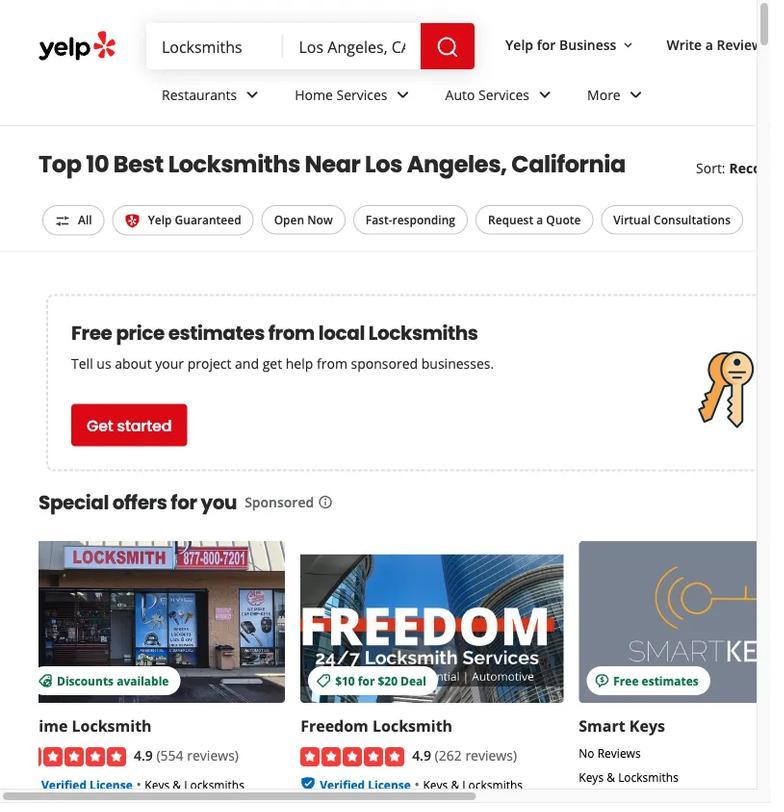 Task type: describe. For each thing, give the bounding box(es) containing it.
keys down no
[[579, 768, 604, 784]]

freedom locksmith link
[[301, 715, 453, 736]]

guaranteed
[[175, 212, 241, 228]]

all
[[78, 212, 92, 228]]

free price estimates from local locksmiths image
[[677, 341, 771, 438]]

home
[[295, 85, 333, 104]]

started
[[117, 415, 172, 436]]

price
[[116, 319, 165, 346]]

locksmith for prime locksmith
[[72, 715, 152, 736]]

yelp for business
[[506, 35, 617, 54]]

special
[[39, 489, 109, 516]]

more
[[587, 85, 621, 104]]

open now
[[274, 212, 333, 228]]

sort: recom
[[696, 158, 771, 177]]

project
[[187, 354, 232, 373]]

smart
[[579, 715, 626, 736]]

& for prime locksmith
[[173, 776, 181, 792]]

virtual consultations
[[614, 212, 731, 228]]

auto services
[[445, 85, 530, 104]]

prime locksmith
[[22, 715, 152, 736]]

for for $10
[[358, 672, 375, 688]]

more link
[[572, 69, 663, 125]]

1 verified from the left
[[41, 776, 87, 792]]

get
[[87, 415, 113, 436]]

keys & locksmiths for prime locksmith
[[145, 776, 245, 792]]

yelp for business button
[[498, 27, 644, 62]]

california
[[512, 148, 626, 181]]

yelp guaranteed button
[[112, 205, 254, 235]]

about
[[115, 354, 152, 373]]

1 horizontal spatial from
[[317, 354, 348, 373]]

filters group
[[39, 205, 747, 235]]

businesses.
[[422, 354, 494, 373]]

locksmiths down 4.9 (554 reviews) on the bottom left of page
[[184, 776, 245, 792]]

yelp guaranteed
[[148, 212, 241, 228]]

1 vertical spatial estimates
[[642, 672, 699, 688]]

freedom locksmith
[[301, 715, 453, 736]]

16 yelp guaranteed v2 image
[[125, 213, 140, 229]]

reviews) for freedom locksmith
[[466, 745, 517, 764]]

deal
[[401, 672, 427, 688]]

virtual consultations button
[[601, 205, 743, 235]]

write a review link
[[659, 27, 771, 62]]

local
[[318, 319, 365, 346]]

discounts available
[[57, 672, 169, 688]]

top
[[39, 148, 81, 181]]

(262
[[435, 745, 462, 764]]

license for second verified license button from left
[[368, 776, 411, 792]]

best
[[113, 148, 164, 181]]

auto
[[445, 85, 475, 104]]

get
[[263, 354, 282, 373]]

services for home services
[[337, 85, 388, 104]]

license for first verified license button from the left
[[90, 776, 133, 792]]

16 verified v2 image
[[301, 776, 316, 791]]

services for auto services
[[479, 85, 530, 104]]

free for price
[[71, 319, 112, 346]]

fast-
[[366, 212, 392, 228]]

write a review
[[667, 35, 763, 54]]

a for write
[[706, 35, 714, 54]]

reviews
[[598, 745, 641, 761]]

estimates inside free price estimates from local locksmiths tell us about your project and get help from sponsored businesses.
[[168, 319, 265, 346]]

special offers for you
[[39, 489, 237, 516]]

prime
[[22, 715, 68, 736]]

0 vertical spatial from
[[268, 319, 315, 346]]

home services
[[295, 85, 388, 104]]

smart keys no reviews keys & locksmiths
[[579, 715, 679, 784]]

free estimates
[[614, 672, 699, 688]]

keys down (262
[[423, 776, 448, 792]]

free price estimates from local locksmiths tell us about your project and get help from sponsored businesses.
[[71, 319, 494, 373]]

fast-responding
[[366, 212, 456, 228]]

free for estimates
[[614, 672, 639, 688]]

available
[[117, 672, 169, 688]]

1 verified license button from the left
[[41, 774, 133, 792]]

keys up reviews
[[630, 715, 665, 736]]

16 chevron down v2 image
[[621, 37, 636, 53]]

24 chevron down v2 image for auto services
[[534, 83, 557, 106]]

search image
[[436, 36, 459, 59]]



Task type: vqa. For each thing, say whether or not it's contained in the screenshot.
Free price estimates from local Locksmiths Tell us about your project and get help from sponsored businesses.
yes



Task type: locate. For each thing, give the bounding box(es) containing it.
sponsored
[[351, 354, 418, 373]]

1 vertical spatial from
[[317, 354, 348, 373]]

& down (262
[[451, 776, 460, 792]]

& for freedom locksmith
[[451, 776, 460, 792]]

4.9 left (554
[[134, 745, 153, 764]]

and
[[235, 354, 259, 373]]

None search field
[[146, 23, 479, 69]]

24 chevron down v2 image right the restaurants
[[241, 83, 264, 106]]

estimates up smart keys link
[[642, 672, 699, 688]]

verified license button down prime locksmith
[[41, 774, 133, 792]]

0 horizontal spatial 4.9
[[134, 745, 153, 764]]

2 24 chevron down v2 image from the left
[[534, 83, 557, 106]]

services right 'auto'
[[479, 85, 530, 104]]

1 reviews) from the left
[[187, 745, 239, 764]]

restaurants
[[162, 85, 237, 104]]

16 filter v2 image
[[55, 213, 70, 229]]

your
[[155, 354, 184, 373]]

help
[[286, 354, 313, 373]]

16 deal v2 image
[[316, 673, 331, 688]]

24 chevron down v2 image right more
[[625, 83, 648, 106]]

1 24 chevron down v2 image from the left
[[392, 83, 415, 106]]

& inside smart keys no reviews keys & locksmiths
[[607, 768, 615, 784]]

2 reviews) from the left
[[466, 745, 517, 764]]

restaurants link
[[146, 69, 280, 125]]

1 horizontal spatial verified license
[[320, 776, 411, 792]]

write
[[667, 35, 702, 54]]

$20
[[378, 672, 398, 688]]

from up help
[[268, 319, 315, 346]]

0 horizontal spatial verified
[[41, 776, 87, 792]]

yelp inside button
[[506, 35, 534, 54]]

business categories element
[[146, 69, 771, 125]]

responding
[[392, 212, 456, 228]]

1 vertical spatial for
[[171, 489, 197, 516]]

0 horizontal spatial verified license button
[[41, 774, 133, 792]]

& down (554
[[173, 776, 181, 792]]

0 vertical spatial free
[[71, 319, 112, 346]]

0 horizontal spatial from
[[268, 319, 315, 346]]

2 4.9 star rating image from the left
[[301, 747, 405, 766]]

services right home
[[337, 85, 388, 104]]

0 horizontal spatial locksmith
[[72, 715, 152, 736]]

4.9 star rating image
[[22, 747, 126, 766], [301, 747, 405, 766]]

verified right 16 verified v2 icon
[[320, 776, 365, 792]]

a right write at right top
[[706, 35, 714, 54]]

24 chevron down v2 image left 'auto'
[[392, 83, 415, 106]]

keys & locksmiths for freedom locksmith
[[423, 776, 523, 792]]

services
[[337, 85, 388, 104], [479, 85, 530, 104]]

yelp up auto services link
[[506, 35, 534, 54]]

verified license button
[[41, 774, 133, 792], [320, 774, 411, 792]]

none field up home services
[[299, 36, 406, 57]]

2 horizontal spatial for
[[537, 35, 556, 54]]

discounts
[[57, 672, 114, 688]]

4.9 left (262
[[412, 745, 431, 764]]

for for yelp
[[537, 35, 556, 54]]

1 horizontal spatial reviews)
[[466, 745, 517, 764]]

verified down the prime on the bottom
[[41, 776, 87, 792]]

1 vertical spatial yelp
[[148, 212, 172, 228]]

license
[[90, 776, 133, 792], [368, 776, 411, 792]]

free right 16 free estimates v2 image
[[614, 672, 639, 688]]

0 horizontal spatial verified license
[[41, 776, 133, 792]]

1 keys & locksmiths from the left
[[145, 776, 245, 792]]

sort:
[[696, 158, 726, 177]]

yelp right the 16 yelp guaranteed v2 "icon"
[[148, 212, 172, 228]]

2 none field from the left
[[299, 36, 406, 57]]

1 horizontal spatial free
[[614, 672, 639, 688]]

1 vertical spatial free
[[614, 672, 639, 688]]

1 horizontal spatial yelp
[[506, 35, 534, 54]]

& down reviews
[[607, 768, 615, 784]]

tell
[[71, 354, 93, 373]]

0 horizontal spatial services
[[337, 85, 388, 104]]

2 locksmith from the left
[[373, 715, 453, 736]]

open
[[274, 212, 304, 228]]

0 horizontal spatial 4.9 star rating image
[[22, 747, 126, 766]]

locksmiths up guaranteed
[[168, 148, 300, 181]]

open now button
[[262, 205, 345, 235]]

now
[[307, 212, 333, 228]]

discounts available link
[[22, 541, 285, 702]]

2 verified license button from the left
[[320, 774, 411, 792]]

1 horizontal spatial 24 chevron down v2 image
[[625, 83, 648, 106]]

0 horizontal spatial license
[[90, 776, 133, 792]]

virtual
[[614, 212, 651, 228]]

keys down (554
[[145, 776, 170, 792]]

1 horizontal spatial none field
[[299, 36, 406, 57]]

10
[[86, 148, 109, 181]]

2 4.9 from the left
[[412, 745, 431, 764]]

request a quote
[[488, 212, 581, 228]]

locksmith for freedom locksmith
[[373, 715, 453, 736]]

free up tell
[[71, 319, 112, 346]]

4.9 star rating image down freedom
[[301, 747, 405, 766]]

24 chevron down v2 image
[[392, 83, 415, 106], [534, 83, 557, 106]]

1 horizontal spatial a
[[706, 35, 714, 54]]

locksmiths inside free price estimates from local locksmiths tell us about your project and get help from sponsored businesses.
[[369, 319, 478, 346]]

yelp
[[506, 35, 534, 54], [148, 212, 172, 228]]

1 horizontal spatial estimates
[[642, 672, 699, 688]]

Near text field
[[299, 36, 406, 57]]

get started button
[[71, 404, 187, 446]]

keys & locksmiths down 4.9 (554 reviews) on the bottom left of page
[[145, 776, 245, 792]]

0 horizontal spatial for
[[171, 489, 197, 516]]

0 horizontal spatial yelp
[[148, 212, 172, 228]]

business
[[560, 35, 617, 54]]

0 horizontal spatial 24 chevron down v2 image
[[241, 83, 264, 106]]

4.9 (262 reviews)
[[412, 745, 517, 764]]

24 chevron down v2 image for restaurants
[[241, 83, 264, 106]]

4.9 star rating image down prime locksmith
[[22, 747, 126, 766]]

16 discount available v2 image
[[38, 673, 53, 688]]

verified license down prime locksmith
[[41, 776, 133, 792]]

home services link
[[280, 69, 430, 125]]

16 free estimates v2 image
[[594, 673, 610, 688]]

a for request
[[537, 212, 543, 228]]

$10 for $20 deal
[[335, 672, 427, 688]]

none field near
[[299, 36, 406, 57]]

0 vertical spatial estimates
[[168, 319, 265, 346]]

0 vertical spatial a
[[706, 35, 714, 54]]

1 services from the left
[[337, 85, 388, 104]]

16 info v2 image
[[318, 495, 333, 510]]

0 horizontal spatial free
[[71, 319, 112, 346]]

free
[[71, 319, 112, 346], [614, 672, 639, 688]]

1 none field from the left
[[162, 36, 268, 57]]

2 verified license from the left
[[320, 776, 411, 792]]

1 horizontal spatial 4.9
[[412, 745, 431, 764]]

yelp for yelp for business
[[506, 35, 534, 54]]

Find text field
[[162, 36, 268, 57]]

a left the quote at the right of the page
[[537, 212, 543, 228]]

verified
[[41, 776, 87, 792], [320, 776, 365, 792]]

review
[[717, 35, 763, 54]]

get started
[[87, 415, 172, 436]]

1 horizontal spatial &
[[451, 776, 460, 792]]

$10 for $20 deal link
[[301, 541, 564, 702]]

locksmiths inside smart keys no reviews keys & locksmiths
[[618, 768, 679, 784]]

sponsored
[[245, 493, 314, 511]]

locksmiths
[[168, 148, 300, 181], [369, 319, 478, 346], [618, 768, 679, 784], [184, 776, 245, 792], [463, 776, 523, 792]]

for left business
[[537, 35, 556, 54]]

verified license right 16 verified v2 icon
[[320, 776, 411, 792]]

locksmiths down reviews
[[618, 768, 679, 784]]

24 chevron down v2 image inside restaurants link
[[241, 83, 264, 106]]

2 services from the left
[[479, 85, 530, 104]]

4.9 for freedom locksmith
[[412, 745, 431, 764]]

services inside "link"
[[337, 85, 388, 104]]

24 chevron down v2 image for more
[[625, 83, 648, 106]]

1 horizontal spatial locksmith
[[373, 715, 453, 736]]

near
[[305, 148, 361, 181]]

verified license button right 16 verified v2 icon
[[320, 774, 411, 792]]

estimates up project at the left
[[168, 319, 265, 346]]

4.9 (554 reviews)
[[134, 745, 239, 764]]

1 horizontal spatial 24 chevron down v2 image
[[534, 83, 557, 106]]

1 24 chevron down v2 image from the left
[[241, 83, 264, 106]]

a
[[706, 35, 714, 54], [537, 212, 543, 228]]

1 horizontal spatial 4.9 star rating image
[[301, 747, 405, 766]]

locksmiths up 'businesses.'
[[369, 319, 478, 346]]

estimates
[[168, 319, 265, 346], [642, 672, 699, 688]]

(554
[[156, 745, 184, 764]]

locksmith down deal
[[373, 715, 453, 736]]

offers
[[112, 489, 167, 516]]

0 horizontal spatial keys & locksmiths
[[145, 776, 245, 792]]

all button
[[42, 205, 105, 235]]

$10
[[335, 672, 355, 688]]

recom button
[[730, 158, 771, 177]]

0 vertical spatial yelp
[[506, 35, 534, 54]]

yelp inside 'button'
[[148, 212, 172, 228]]

2 24 chevron down v2 image from the left
[[625, 83, 648, 106]]

reviews) right (262
[[466, 745, 517, 764]]

1 4.9 from the left
[[134, 745, 153, 764]]

4.9 star rating image for prime
[[22, 747, 126, 766]]

0 horizontal spatial 24 chevron down v2 image
[[392, 83, 415, 106]]

1 verified license from the left
[[41, 776, 133, 792]]

from down local
[[317, 354, 348, 373]]

0 horizontal spatial estimates
[[168, 319, 265, 346]]

keys & locksmiths down 4.9 (262 reviews)
[[423, 776, 523, 792]]

recom
[[730, 158, 771, 177]]

from
[[268, 319, 315, 346], [317, 354, 348, 373]]

0 horizontal spatial a
[[537, 212, 543, 228]]

auto services link
[[430, 69, 572, 125]]

24 chevron down v2 image inside more link
[[625, 83, 648, 106]]

0 vertical spatial for
[[537, 35, 556, 54]]

4.9 star rating image for freedom
[[301, 747, 405, 766]]

los
[[365, 148, 403, 181]]

1 horizontal spatial verified license button
[[320, 774, 411, 792]]

for left you
[[171, 489, 197, 516]]

2 vertical spatial for
[[358, 672, 375, 688]]

2 verified from the left
[[320, 776, 365, 792]]

1 horizontal spatial for
[[358, 672, 375, 688]]

keys & locksmiths
[[145, 776, 245, 792], [423, 776, 523, 792]]

&
[[607, 768, 615, 784], [173, 776, 181, 792], [451, 776, 460, 792]]

4.9 for prime locksmith
[[134, 745, 153, 764]]

quote
[[546, 212, 581, 228]]

smart keys link
[[579, 715, 665, 736]]

reviews) for prime locksmith
[[187, 745, 239, 764]]

none field find
[[162, 36, 268, 57]]

reviews) right (554
[[187, 745, 239, 764]]

1 horizontal spatial verified
[[320, 776, 365, 792]]

locksmith down discounts available
[[72, 715, 152, 736]]

angeles,
[[407, 148, 507, 181]]

0 horizontal spatial none field
[[162, 36, 268, 57]]

2 license from the left
[[368, 776, 411, 792]]

1 horizontal spatial services
[[479, 85, 530, 104]]

free inside free price estimates from local locksmiths tell us about your project and get help from sponsored businesses.
[[71, 319, 112, 346]]

for
[[537, 35, 556, 54], [171, 489, 197, 516], [358, 672, 375, 688]]

None field
[[162, 36, 268, 57], [299, 36, 406, 57]]

24 chevron down v2 image inside home services "link"
[[392, 83, 415, 106]]

freedom
[[301, 715, 369, 736]]

locksmiths down 4.9 (262 reviews)
[[463, 776, 523, 792]]

24 chevron down v2 image inside auto services link
[[534, 83, 557, 106]]

1 4.9 star rating image from the left
[[22, 747, 126, 766]]

1 locksmith from the left
[[72, 715, 152, 736]]

2 keys & locksmiths from the left
[[423, 776, 523, 792]]

24 chevron down v2 image for home services
[[392, 83, 415, 106]]

consultations
[[654, 212, 731, 228]]

a inside button
[[537, 212, 543, 228]]

request
[[488, 212, 534, 228]]

prime locksmith link
[[22, 715, 152, 736]]

free estimates link
[[579, 541, 771, 702]]

for right $10
[[358, 672, 375, 688]]

0 horizontal spatial &
[[173, 776, 181, 792]]

us
[[97, 354, 111, 373]]

0 horizontal spatial reviews)
[[187, 745, 239, 764]]

request a quote button
[[476, 205, 594, 235]]

1 horizontal spatial license
[[368, 776, 411, 792]]

keys
[[630, 715, 665, 736], [579, 768, 604, 784], [145, 776, 170, 792], [423, 776, 448, 792]]

none field up the restaurants
[[162, 36, 268, 57]]

24 chevron down v2 image
[[241, 83, 264, 106], [625, 83, 648, 106]]

fast-responding button
[[353, 205, 468, 235]]

no
[[579, 745, 595, 761]]

for inside button
[[537, 35, 556, 54]]

2 horizontal spatial &
[[607, 768, 615, 784]]

yelp for yelp guaranteed
[[148, 212, 172, 228]]

top 10 best locksmiths near los angeles, california
[[39, 148, 626, 181]]

you
[[201, 489, 237, 516]]

1 horizontal spatial keys & locksmiths
[[423, 776, 523, 792]]

license down prime locksmith
[[90, 776, 133, 792]]

1 vertical spatial a
[[537, 212, 543, 228]]

license down the freedom locksmith
[[368, 776, 411, 792]]

1 license from the left
[[90, 776, 133, 792]]

24 chevron down v2 image down yelp for business
[[534, 83, 557, 106]]



